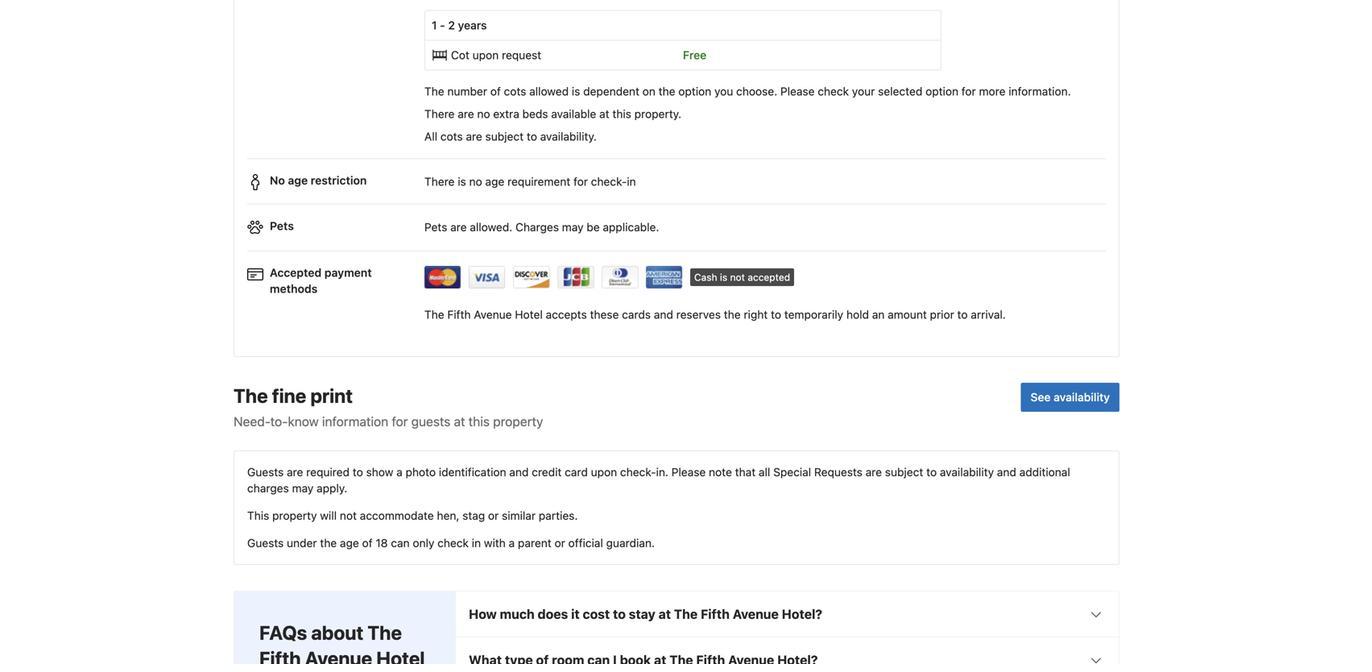Task type: describe. For each thing, give the bounding box(es) containing it.
parties.
[[539, 509, 578, 522]]

0 vertical spatial of
[[491, 85, 501, 98]]

payment
[[325, 266, 372, 279]]

pets for pets
[[270, 219, 294, 232]]

1 horizontal spatial in
[[627, 175, 636, 188]]

no age restriction
[[270, 174, 367, 187]]

prior
[[930, 308, 955, 321]]

discover image
[[513, 266, 550, 289]]

1 vertical spatial or
[[555, 536, 566, 550]]

years
[[458, 19, 487, 32]]

temporarily
[[785, 308, 844, 321]]

the inside faqs about the fifth avenue hotel
[[368, 621, 402, 644]]

will
[[320, 509, 337, 522]]

hen,
[[437, 509, 460, 522]]

requests
[[815, 465, 863, 479]]

accepted
[[748, 272, 791, 283]]

selected
[[879, 85, 923, 98]]

availability inside guests are required to show a photo identification and credit card upon check-in. please note that all special requests are subject to availability and additional charges may apply.
[[940, 465, 995, 479]]

how
[[469, 606, 497, 622]]

fifth inside faqs about the fifth avenue hotel
[[259, 647, 301, 664]]

hold
[[847, 308, 870, 321]]

age for guests under the age of 18 can only check in with a parent or official guardian.
[[340, 536, 359, 550]]

methods
[[270, 282, 318, 295]]

1 horizontal spatial this
[[613, 107, 632, 121]]

does
[[538, 606, 568, 622]]

cards
[[622, 308, 651, 321]]

dependent
[[584, 85, 640, 98]]

accepted
[[270, 266, 322, 279]]

these
[[590, 308, 619, 321]]

all
[[759, 465, 771, 479]]

0 horizontal spatial check
[[438, 536, 469, 550]]

in.
[[656, 465, 669, 479]]

0 horizontal spatial of
[[362, 536, 373, 550]]

you
[[715, 85, 734, 98]]

guests
[[412, 414, 451, 429]]

the fifth avenue hotel accepts these cards and reserves the right to temporarily hold an amount prior to arrival.
[[425, 308, 1006, 321]]

avenue inside dropdown button
[[733, 606, 779, 622]]

2 horizontal spatial and
[[998, 465, 1017, 479]]

show
[[366, 465, 394, 479]]

the fine print need-to-know information for guests at this property
[[234, 384, 544, 429]]

diners club image
[[602, 266, 639, 289]]

may inside guests are required to show a photo identification and credit card upon check-in. please note that all special requests are subject to availability and additional charges may apply.
[[292, 481, 314, 495]]

fine
[[272, 384, 306, 407]]

accordion control element
[[455, 591, 1120, 664]]

see
[[1031, 390, 1051, 404]]

accepts
[[546, 308, 587, 321]]

1 horizontal spatial check
[[818, 85, 849, 98]]

requirement
[[508, 175, 571, 188]]

need-
[[234, 414, 270, 429]]

pets are allowed. charges may be applicable.
[[425, 220, 660, 234]]

1
[[432, 19, 437, 32]]

reserves
[[677, 308, 721, 321]]

are for extra
[[458, 107, 474, 121]]

no
[[270, 174, 285, 187]]

amount
[[888, 308, 927, 321]]

credit
[[532, 465, 562, 479]]

official
[[569, 536, 603, 550]]

much
[[500, 606, 535, 622]]

that
[[736, 465, 756, 479]]

stag
[[463, 509, 485, 522]]

an
[[873, 308, 885, 321]]

all
[[425, 130, 438, 143]]

this property will not accommodate hen, stag or similar parties.
[[247, 509, 578, 522]]

0 horizontal spatial and
[[510, 465, 529, 479]]

jcb image
[[558, 266, 595, 289]]

1 horizontal spatial cots
[[504, 85, 527, 98]]

apply.
[[317, 481, 348, 495]]

1 vertical spatial not
[[340, 509, 357, 522]]

fifth inside dropdown button
[[701, 606, 730, 622]]

more
[[980, 85, 1006, 98]]

at inside dropdown button
[[659, 606, 671, 622]]

note
[[709, 465, 732, 479]]

are for to
[[287, 465, 303, 479]]

cot upon request
[[451, 48, 542, 62]]

allowed
[[530, 85, 569, 98]]

accommodate
[[360, 509, 434, 522]]

how much does it cost to stay at the fifth avenue hotel? button
[[456, 591, 1119, 637]]

required
[[306, 465, 350, 479]]

it
[[571, 606, 580, 622]]

on
[[643, 85, 656, 98]]

availability.
[[540, 130, 597, 143]]

upon inside guests are required to show a photo identification and credit card upon check-in. please note that all special requests are subject to availability and additional charges may apply.
[[591, 465, 617, 479]]

to-
[[270, 414, 288, 429]]

cash is not accepted
[[695, 272, 791, 283]]

no for is
[[469, 175, 482, 188]]

1 vertical spatial the
[[724, 308, 741, 321]]

1 horizontal spatial avenue
[[474, 308, 512, 321]]

know
[[288, 414, 319, 429]]

1 option from the left
[[679, 85, 712, 98]]

the inside dropdown button
[[674, 606, 698, 622]]

number
[[448, 85, 488, 98]]

0 vertical spatial may
[[562, 220, 584, 234]]

available
[[551, 107, 597, 121]]

identification
[[439, 465, 507, 479]]

how much does it cost to stay at the fifth avenue hotel?
[[469, 606, 823, 622]]

no for are
[[477, 107, 490, 121]]

0 horizontal spatial upon
[[473, 48, 499, 62]]

0 horizontal spatial the
[[320, 536, 337, 550]]

0 vertical spatial for
[[962, 85, 977, 98]]

this inside the fine print need-to-know information for guests at this property
[[469, 414, 490, 429]]

-
[[440, 19, 445, 32]]

faqs about the fifth avenue hotel
[[259, 621, 425, 664]]

please inside guests are required to show a photo identification and credit card upon check-in. please note that all special requests are subject to availability and additional charges may apply.
[[672, 465, 706, 479]]

is for there is no age requirement for check-in
[[458, 175, 466, 188]]

with
[[484, 536, 506, 550]]

be
[[587, 220, 600, 234]]

not inside accepted payment methods and conditions element
[[731, 272, 745, 283]]

there for there are no extra beds available at this property.
[[425, 107, 455, 121]]



Task type: locate. For each thing, give the bounding box(es) containing it.
under
[[287, 536, 317, 550]]

may left 'be' at left
[[562, 220, 584, 234]]

check- right card
[[621, 465, 656, 479]]

accepted payment methods and conditions element
[[247, 258, 1106, 294]]

stay
[[629, 606, 656, 622]]

information.
[[1009, 85, 1072, 98]]

0 vertical spatial upon
[[473, 48, 499, 62]]

1 vertical spatial no
[[469, 175, 482, 188]]

and right the cards
[[654, 308, 674, 321]]

card
[[565, 465, 588, 479]]

parent
[[518, 536, 552, 550]]

1 horizontal spatial for
[[574, 175, 588, 188]]

hotel inside faqs about the fifth avenue hotel
[[377, 647, 425, 664]]

this right guests
[[469, 414, 490, 429]]

for right requirement
[[574, 175, 588, 188]]

are left allowed.
[[451, 220, 467, 234]]

only
[[413, 536, 435, 550]]

fifth
[[448, 308, 471, 321], [701, 606, 730, 622], [259, 647, 301, 664]]

there
[[425, 107, 455, 121], [425, 175, 455, 188]]

the down mastercard image
[[425, 308, 445, 321]]

there up all
[[425, 107, 455, 121]]

no left the extra
[[477, 107, 490, 121]]

check left your
[[818, 85, 849, 98]]

property
[[493, 414, 544, 429], [272, 509, 317, 522]]

guests up charges
[[247, 465, 284, 479]]

0 horizontal spatial or
[[488, 509, 499, 522]]

the left "number"
[[425, 85, 445, 98]]

faqs
[[259, 621, 307, 644]]

in left with
[[472, 536, 481, 550]]

0 vertical spatial there
[[425, 107, 455, 121]]

0 horizontal spatial availability
[[940, 465, 995, 479]]

1 horizontal spatial of
[[491, 85, 501, 98]]

your
[[852, 85, 875, 98]]

the for number
[[425, 85, 445, 98]]

and
[[654, 308, 674, 321], [510, 465, 529, 479], [998, 465, 1017, 479]]

of left '18'
[[362, 536, 373, 550]]

1 vertical spatial is
[[458, 175, 466, 188]]

hotel
[[515, 308, 543, 321], [377, 647, 425, 664]]

0 vertical spatial check
[[818, 85, 849, 98]]

charges
[[516, 220, 559, 234]]

this
[[247, 509, 269, 522]]

2 horizontal spatial is
[[720, 272, 728, 283]]

1 horizontal spatial pets
[[425, 220, 448, 234]]

property.
[[635, 107, 682, 121]]

age for there is no age requirement for check-in
[[486, 175, 505, 188]]

0 horizontal spatial property
[[272, 509, 317, 522]]

is for cash is not accepted
[[720, 272, 728, 283]]

2 vertical spatial fifth
[[259, 647, 301, 664]]

0 vertical spatial is
[[572, 85, 581, 98]]

special
[[774, 465, 812, 479]]

1 horizontal spatial may
[[562, 220, 584, 234]]

2 horizontal spatial fifth
[[701, 606, 730, 622]]

the inside the fine print need-to-know information for guests at this property
[[234, 384, 268, 407]]

1 horizontal spatial hotel
[[515, 308, 543, 321]]

2
[[448, 19, 455, 32]]

restriction
[[311, 174, 367, 187]]

2 guests from the top
[[247, 536, 284, 550]]

for left guests
[[392, 414, 408, 429]]

0 vertical spatial cots
[[504, 85, 527, 98]]

1 horizontal spatial availability
[[1054, 390, 1110, 404]]

there are no extra beds available at this property.
[[425, 107, 682, 121]]

age
[[288, 174, 308, 187], [486, 175, 505, 188], [340, 536, 359, 550]]

0 vertical spatial no
[[477, 107, 490, 121]]

property up under
[[272, 509, 317, 522]]

there for there is no age requirement for check-in
[[425, 175, 455, 188]]

availability left additional
[[940, 465, 995, 479]]

and left the 'credit'
[[510, 465, 529, 479]]

upon right card
[[591, 465, 617, 479]]

pets for pets are allowed. charges may be applicable.
[[425, 220, 448, 234]]

are right requests
[[866, 465, 882, 479]]

guests
[[247, 465, 284, 479], [247, 536, 284, 550]]

1 horizontal spatial the
[[659, 85, 676, 98]]

1 horizontal spatial please
[[781, 85, 815, 98]]

the for fine
[[234, 384, 268, 407]]

cots up the extra
[[504, 85, 527, 98]]

subject
[[486, 130, 524, 143], [886, 465, 924, 479]]

1 vertical spatial check
[[438, 536, 469, 550]]

1 guests from the top
[[247, 465, 284, 479]]

1 vertical spatial there
[[425, 175, 455, 188]]

0 horizontal spatial avenue
[[305, 647, 372, 664]]

0 vertical spatial subject
[[486, 130, 524, 143]]

there is no age requirement for check-in
[[425, 175, 636, 188]]

there down all
[[425, 175, 455, 188]]

18
[[376, 536, 388, 550]]

1 horizontal spatial is
[[572, 85, 581, 98]]

allowed.
[[470, 220, 513, 234]]

guests down this
[[247, 536, 284, 550]]

1 vertical spatial property
[[272, 509, 317, 522]]

0 vertical spatial the
[[659, 85, 676, 98]]

a
[[397, 465, 403, 479], [509, 536, 515, 550]]

similar
[[502, 509, 536, 522]]

please
[[781, 85, 815, 98], [672, 465, 706, 479]]

0 vertical spatial or
[[488, 509, 499, 522]]

2 horizontal spatial avenue
[[733, 606, 779, 622]]

0 vertical spatial fifth
[[448, 308, 471, 321]]

at right stay
[[659, 606, 671, 622]]

2 vertical spatial for
[[392, 414, 408, 429]]

1 horizontal spatial at
[[600, 107, 610, 121]]

property up the 'credit'
[[493, 414, 544, 429]]

accepted payment methods
[[270, 266, 372, 295]]

applicable.
[[603, 220, 660, 234]]

additional
[[1020, 465, 1071, 479]]

mastercard image
[[425, 266, 462, 289]]

0 vertical spatial property
[[493, 414, 544, 429]]

and left additional
[[998, 465, 1017, 479]]

not right "will"
[[340, 509, 357, 522]]

0 horizontal spatial age
[[288, 174, 308, 187]]

pets down no
[[270, 219, 294, 232]]

0 horizontal spatial may
[[292, 481, 314, 495]]

1 there from the top
[[425, 107, 455, 121]]

fifth right stay
[[701, 606, 730, 622]]

not left accepted
[[731, 272, 745, 283]]

1 vertical spatial availability
[[940, 465, 995, 479]]

0 horizontal spatial please
[[672, 465, 706, 479]]

0 horizontal spatial fifth
[[259, 647, 301, 664]]

check- inside guests are required to show a photo identification and credit card upon check-in. please note that all special requests are subject to availability and additional charges may apply.
[[621, 465, 656, 479]]

cash
[[695, 272, 718, 283]]

1 vertical spatial avenue
[[733, 606, 779, 622]]

1 vertical spatial may
[[292, 481, 314, 495]]

1 horizontal spatial upon
[[591, 465, 617, 479]]

avenue down the visa image at top left
[[474, 308, 512, 321]]

right
[[744, 308, 768, 321]]

fifth down the faqs
[[259, 647, 301, 664]]

pets up mastercard image
[[425, 220, 448, 234]]

a right show
[[397, 465, 403, 479]]

hotel?
[[782, 606, 823, 622]]

free
[[683, 48, 707, 62]]

for inside the fine print need-to-know information for guests at this property
[[392, 414, 408, 429]]

is up available
[[572, 85, 581, 98]]

0 vertical spatial in
[[627, 175, 636, 188]]

0 horizontal spatial this
[[469, 414, 490, 429]]

are for charges
[[451, 220, 467, 234]]

beds
[[523, 107, 548, 121]]

pets
[[270, 219, 294, 232], [425, 220, 448, 234]]

0 horizontal spatial subject
[[486, 130, 524, 143]]

are right all
[[466, 130, 483, 143]]

the right stay
[[674, 606, 698, 622]]

the for fifth
[[425, 308, 445, 321]]

2 there from the top
[[425, 175, 455, 188]]

the right about at left
[[368, 621, 402, 644]]

avenue left "hotel?"
[[733, 606, 779, 622]]

0 vertical spatial this
[[613, 107, 632, 121]]

american express image
[[646, 266, 683, 289]]

1 vertical spatial cots
[[441, 130, 463, 143]]

is right cash at the top right of page
[[720, 272, 728, 283]]

cots
[[504, 85, 527, 98], [441, 130, 463, 143]]

the left right
[[724, 308, 741, 321]]

1 vertical spatial upon
[[591, 465, 617, 479]]

all cots are subject to availability.
[[425, 130, 597, 143]]

may left apply.
[[292, 481, 314, 495]]

1 vertical spatial guests
[[247, 536, 284, 550]]

0 horizontal spatial option
[[679, 85, 712, 98]]

the right on
[[659, 85, 676, 98]]

1 vertical spatial check-
[[621, 465, 656, 479]]

availability inside button
[[1054, 390, 1110, 404]]

cost
[[583, 606, 610, 622]]

0 vertical spatial at
[[600, 107, 610, 121]]

0 vertical spatial a
[[397, 465, 403, 479]]

the up need-
[[234, 384, 268, 407]]

upon right cot
[[473, 48, 499, 62]]

is down all cots are subject to availability.
[[458, 175, 466, 188]]

please right the choose.
[[781, 85, 815, 98]]

2 horizontal spatial the
[[724, 308, 741, 321]]

are down "number"
[[458, 107, 474, 121]]

can
[[391, 536, 410, 550]]

guests under the age of 18 can only check in with a parent or official guardian.
[[247, 536, 655, 550]]

the right under
[[320, 536, 337, 550]]

age left requirement
[[486, 175, 505, 188]]

0 vertical spatial availability
[[1054, 390, 1110, 404]]

1 horizontal spatial option
[[926, 85, 959, 98]]

a right with
[[509, 536, 515, 550]]

about
[[311, 621, 364, 644]]

0 horizontal spatial not
[[340, 509, 357, 522]]

please right in.
[[672, 465, 706, 479]]

1 vertical spatial of
[[362, 536, 373, 550]]

to inside dropdown button
[[613, 606, 626, 622]]

subject inside guests are required to show a photo identification and credit card upon check-in. please note that all special requests are subject to availability and additional charges may apply.
[[886, 465, 924, 479]]

print
[[311, 384, 353, 407]]

at right guests
[[454, 414, 465, 429]]

option right the selected
[[926, 85, 959, 98]]

0 horizontal spatial hotel
[[377, 647, 425, 664]]

check down hen, in the left of the page
[[438, 536, 469, 550]]

2 vertical spatial at
[[659, 606, 671, 622]]

no
[[477, 107, 490, 121], [469, 175, 482, 188]]

availability right see
[[1054, 390, 1110, 404]]

avenue
[[474, 308, 512, 321], [733, 606, 779, 622], [305, 647, 372, 664]]

1 horizontal spatial a
[[509, 536, 515, 550]]

2 vertical spatial is
[[720, 272, 728, 283]]

guests inside guests are required to show a photo identification and credit card upon check-in. please note that all special requests are subject to availability and additional charges may apply.
[[247, 465, 284, 479]]

0 horizontal spatial for
[[392, 414, 408, 429]]

cots right all
[[441, 130, 463, 143]]

1 vertical spatial subject
[[886, 465, 924, 479]]

a inside guests are required to show a photo identification and credit card upon check-in. please note that all special requests are subject to availability and additional charges may apply.
[[397, 465, 403, 479]]

are up charges
[[287, 465, 303, 479]]

at down dependent
[[600, 107, 610, 121]]

for
[[962, 85, 977, 98], [574, 175, 588, 188], [392, 414, 408, 429]]

2 option from the left
[[926, 85, 959, 98]]

at inside the fine print need-to-know information for guests at this property
[[454, 414, 465, 429]]

1 horizontal spatial property
[[493, 414, 544, 429]]

1 - 2 years
[[432, 19, 487, 32]]

option left you
[[679, 85, 712, 98]]

age left '18'
[[340, 536, 359, 550]]

guests for guests are required to show a photo identification and credit card upon check-in. please note that all special requests are subject to availability and additional charges may apply.
[[247, 465, 284, 479]]

the
[[425, 85, 445, 98], [425, 308, 445, 321], [234, 384, 268, 407], [674, 606, 698, 622], [368, 621, 402, 644]]

information
[[322, 414, 389, 429]]

1 horizontal spatial subject
[[886, 465, 924, 479]]

0 vertical spatial please
[[781, 85, 815, 98]]

1 vertical spatial please
[[672, 465, 706, 479]]

see availability button
[[1022, 383, 1120, 412]]

0 vertical spatial guests
[[247, 465, 284, 479]]

not
[[731, 272, 745, 283], [340, 509, 357, 522]]

1 vertical spatial at
[[454, 414, 465, 429]]

2 vertical spatial avenue
[[305, 647, 372, 664]]

or right "stag"
[[488, 509, 499, 522]]

1 horizontal spatial or
[[555, 536, 566, 550]]

2 horizontal spatial age
[[486, 175, 505, 188]]

subject right requests
[[886, 465, 924, 479]]

this down dependent
[[613, 107, 632, 121]]

1 vertical spatial for
[[574, 175, 588, 188]]

0 horizontal spatial pets
[[270, 219, 294, 232]]

avenue inside faqs about the fifth avenue hotel
[[305, 647, 372, 664]]

for left more
[[962, 85, 977, 98]]

guests for guests under the age of 18 can only check in with a parent or official guardian.
[[247, 536, 284, 550]]

property inside the fine print need-to-know information for guests at this property
[[493, 414, 544, 429]]

guests are required to show a photo identification and credit card upon check-in. please note that all special requests are subject to availability and additional charges may apply.
[[247, 465, 1071, 495]]

visa image
[[469, 266, 506, 289]]

charges
[[247, 481, 289, 495]]

check- up 'be' at left
[[591, 175, 627, 188]]

0 horizontal spatial cots
[[441, 130, 463, 143]]

in up applicable.
[[627, 175, 636, 188]]

see availability
[[1031, 390, 1110, 404]]

avenue down about at left
[[305, 647, 372, 664]]

to
[[527, 130, 537, 143], [771, 308, 782, 321], [958, 308, 968, 321], [353, 465, 363, 479], [927, 465, 937, 479], [613, 606, 626, 622]]

1 horizontal spatial not
[[731, 272, 745, 283]]

fifth down mastercard image
[[448, 308, 471, 321]]

1 vertical spatial fifth
[[701, 606, 730, 622]]

photo
[[406, 465, 436, 479]]

guardian.
[[607, 536, 655, 550]]

1 horizontal spatial and
[[654, 308, 674, 321]]

0 horizontal spatial at
[[454, 414, 465, 429]]

of up the extra
[[491, 85, 501, 98]]

subject down the extra
[[486, 130, 524, 143]]

0 horizontal spatial is
[[458, 175, 466, 188]]

1 horizontal spatial fifth
[[448, 308, 471, 321]]

age right no
[[288, 174, 308, 187]]

no up allowed.
[[469, 175, 482, 188]]

choose.
[[737, 85, 778, 98]]

arrival.
[[971, 308, 1006, 321]]

or right parent
[[555, 536, 566, 550]]

is inside accepted payment methods and conditions element
[[720, 272, 728, 283]]

0 horizontal spatial in
[[472, 536, 481, 550]]

1 vertical spatial in
[[472, 536, 481, 550]]

0 vertical spatial check-
[[591, 175, 627, 188]]

extra
[[493, 107, 520, 121]]



Task type: vqa. For each thing, say whether or not it's contained in the screenshot.
subject to the left
yes



